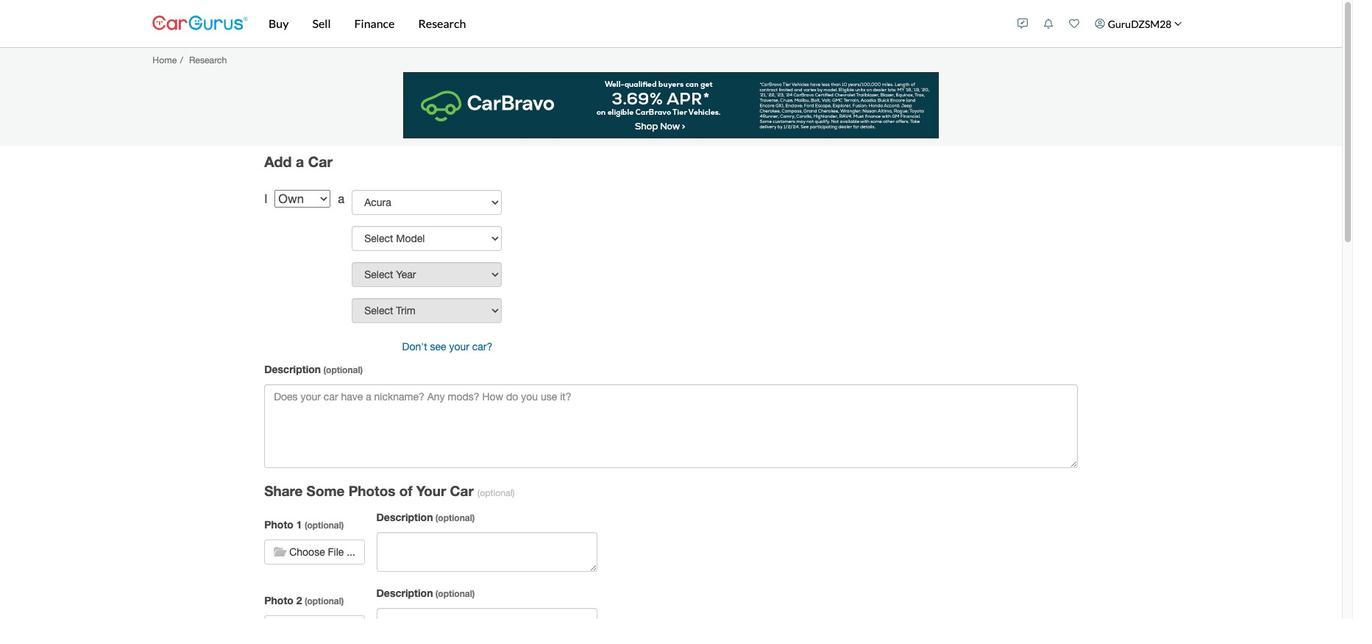 Task type: vqa. For each thing, say whether or not it's contained in the screenshot.
Description to the middle
yes



Task type: describe. For each thing, give the bounding box(es) containing it.
home
[[153, 54, 177, 65]]

1 vertical spatial a
[[338, 191, 345, 206]]

your
[[416, 483, 446, 499]]

buy
[[269, 16, 289, 30]]

finance button
[[343, 0, 407, 47]]

don't see your car? link
[[393, 334, 502, 359]]

car?
[[472, 341, 493, 353]]

don't
[[402, 341, 427, 353]]

research button
[[407, 0, 478, 47]]

/
[[180, 54, 183, 65]]

1 horizontal spatial car
[[450, 483, 474, 499]]

photos
[[349, 483, 396, 499]]

don't see your car?
[[402, 341, 493, 353]]

open notifications image
[[1044, 18, 1054, 29]]

research link
[[189, 54, 227, 65]]

description (optional) for photo 1
[[377, 511, 475, 523]]

finance
[[354, 16, 395, 30]]

cargurus logo homepage link image
[[152, 3, 248, 45]]

home link
[[153, 54, 177, 65]]

choose file ... button
[[264, 539, 365, 564]]

gurudzsm28 menu
[[1010, 3, 1190, 44]]

gurudzsm28 button
[[1088, 3, 1190, 44]]

0 vertical spatial description (optional)
[[264, 363, 363, 376]]

description (optional) for photo 2
[[377, 587, 475, 599]]

file
[[328, 546, 344, 558]]

cargurus logo homepage link link
[[152, 3, 248, 45]]

1 vertical spatial research
[[189, 54, 227, 65]]

home / research
[[153, 54, 227, 65]]

sell
[[312, 16, 331, 30]]



Task type: locate. For each thing, give the bounding box(es) containing it.
car
[[308, 153, 333, 170], [450, 483, 474, 499]]

research inside dropdown button
[[418, 16, 466, 30]]

description for 2
[[377, 587, 433, 599]]

description
[[264, 363, 321, 376], [377, 511, 433, 523], [377, 587, 433, 599]]

add
[[264, 153, 292, 170]]

a
[[296, 153, 304, 170], [338, 191, 345, 206]]

photo 2 (optional)
[[264, 594, 344, 606]]

advertisement region
[[403, 72, 939, 138]]

1 vertical spatial description (optional)
[[377, 511, 475, 523]]

gurudzsm28
[[1108, 17, 1172, 30]]

sell button
[[301, 0, 343, 47]]

1 horizontal spatial a
[[338, 191, 345, 206]]

car right add
[[308, 153, 333, 170]]

menu bar
[[248, 0, 1010, 47]]

(optional) inside "photo 1 (optional)"
[[305, 520, 344, 531]]

i
[[264, 191, 268, 206]]

photo
[[264, 518, 294, 531], [264, 594, 294, 606]]

1 vertical spatial description
[[377, 511, 433, 523]]

0 vertical spatial description
[[264, 363, 321, 376]]

0 vertical spatial car
[[308, 153, 333, 170]]

0 horizontal spatial research
[[189, 54, 227, 65]]

choose file ...
[[289, 546, 355, 558]]

2
[[296, 594, 302, 606]]

...
[[347, 546, 355, 558]]

1 horizontal spatial research
[[418, 16, 466, 30]]

2 vertical spatial description
[[377, 587, 433, 599]]

1
[[296, 518, 302, 531]]

0 vertical spatial photo
[[264, 518, 294, 531]]

research
[[418, 16, 466, 30], [189, 54, 227, 65]]

user icon image
[[1095, 18, 1106, 29]]

0 vertical spatial a
[[296, 153, 304, 170]]

(optional) inside photo 2 (optional)
[[305, 595, 344, 606]]

photo left 2
[[264, 594, 294, 606]]

None text field
[[264, 384, 1078, 468]]

description for 1
[[377, 511, 433, 523]]

0 horizontal spatial car
[[308, 153, 333, 170]]

your
[[449, 341, 470, 353]]

add a car review image
[[1018, 18, 1028, 29]]

add a car
[[264, 153, 333, 170]]

research right finance at left
[[418, 16, 466, 30]]

research right /
[[189, 54, 227, 65]]

(optional)
[[324, 364, 363, 376], [478, 487, 515, 498], [436, 512, 475, 523], [305, 520, 344, 531], [436, 588, 475, 599], [305, 595, 344, 606]]

description (optional)
[[264, 363, 363, 376], [377, 511, 475, 523], [377, 587, 475, 599]]

photo for photo 1
[[264, 518, 294, 531]]

0 vertical spatial research
[[418, 16, 466, 30]]

photo left 1 on the left of page
[[264, 518, 294, 531]]

0 horizontal spatial a
[[296, 153, 304, 170]]

choose
[[289, 546, 325, 558]]

menu bar containing buy
[[248, 0, 1010, 47]]

see
[[430, 341, 446, 353]]

1 vertical spatial car
[[450, 483, 474, 499]]

photo for photo 2
[[264, 594, 294, 606]]

1 photo from the top
[[264, 518, 294, 531]]

share some photos of your car (optional)
[[264, 483, 515, 499]]

car right "your"
[[450, 483, 474, 499]]

None text field
[[377, 532, 597, 572]]

1 vertical spatial photo
[[264, 594, 294, 606]]

saved cars image
[[1070, 18, 1080, 29]]

photo 1 (optional)
[[264, 518, 344, 531]]

of
[[399, 483, 413, 499]]

chevron down image
[[1175, 20, 1183, 27]]

some
[[307, 483, 345, 499]]

buy button
[[257, 0, 301, 47]]

(optional) inside share some photos of your car (optional)
[[478, 487, 515, 498]]

share
[[264, 483, 303, 499]]

2 vertical spatial description (optional)
[[377, 587, 475, 599]]

2 photo from the top
[[264, 594, 294, 606]]



